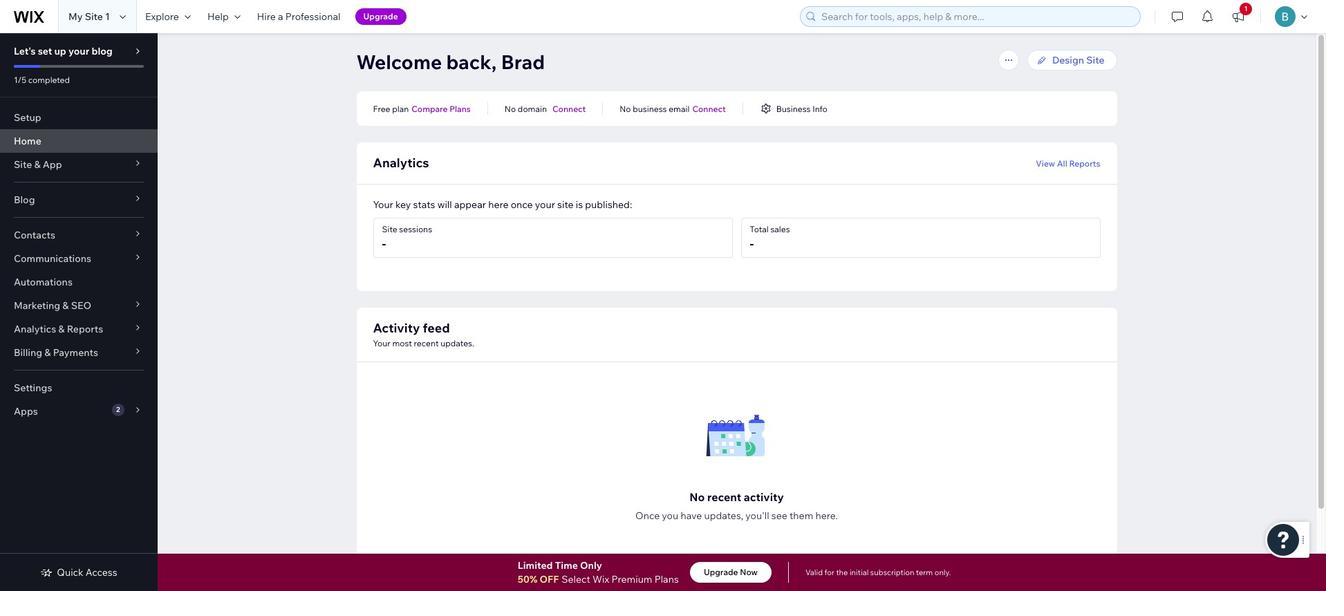 Task type: describe. For each thing, give the bounding box(es) containing it.
business info button
[[760, 102, 828, 115]]

communications
[[14, 252, 91, 265]]

automations link
[[0, 270, 158, 294]]

marketing & seo
[[14, 299, 91, 312]]

app
[[43, 158, 62, 171]]

sidebar element
[[0, 33, 158, 591]]

0 horizontal spatial plans
[[450, 103, 471, 114]]

feed
[[423, 320, 450, 336]]

activity
[[373, 320, 420, 336]]

a
[[278, 10, 283, 23]]

free plan compare plans
[[373, 103, 471, 114]]

2 connect from the left
[[692, 103, 726, 114]]

design site link
[[1028, 50, 1117, 71]]

site & app button
[[0, 153, 158, 176]]

total
[[750, 224, 769, 234]]

off
[[540, 573, 559, 586]]

communications button
[[0, 247, 158, 270]]

1 horizontal spatial your
[[535, 198, 555, 211]]

once
[[511, 198, 533, 211]]

only
[[580, 559, 602, 572]]

domain
[[518, 103, 547, 114]]

email
[[669, 103, 690, 114]]

them
[[790, 510, 813, 522]]

wix
[[593, 573, 609, 586]]

no domain connect
[[505, 103, 586, 114]]

1 inside button
[[1244, 4, 1248, 13]]

help button
[[199, 0, 249, 33]]

quick access
[[57, 566, 117, 579]]

site inside dropdown button
[[14, 158, 32, 171]]

select
[[562, 573, 590, 586]]

contacts
[[14, 229, 55, 241]]

completed
[[28, 75, 70, 85]]

design
[[1053, 54, 1084, 66]]

info
[[813, 103, 828, 114]]

see
[[772, 510, 788, 522]]

professional
[[285, 10, 341, 23]]

you'll
[[746, 510, 769, 522]]

now
[[740, 567, 758, 577]]

term
[[916, 568, 933, 577]]

& for analytics
[[58, 323, 65, 335]]

total sales -
[[750, 224, 790, 252]]

home
[[14, 135, 41, 147]]

initial
[[850, 568, 869, 577]]

help
[[207, 10, 229, 23]]

plan
[[392, 103, 409, 114]]

site sessions -
[[382, 224, 432, 252]]

setup link
[[0, 106, 158, 129]]

connect link for no domain connect
[[553, 102, 586, 115]]

analytics & reports button
[[0, 317, 158, 341]]

analytics & reports
[[14, 323, 103, 335]]

& for billing
[[44, 346, 51, 359]]

contacts button
[[0, 223, 158, 247]]

quick access button
[[40, 566, 117, 579]]

key
[[396, 198, 411, 211]]

upgrade button
[[355, 8, 406, 25]]

access
[[86, 566, 117, 579]]

- for total sales -
[[750, 236, 754, 252]]

premium
[[612, 573, 652, 586]]

no for domain
[[505, 103, 516, 114]]

welcome
[[356, 50, 442, 74]]

upgrade now
[[704, 567, 758, 577]]

no for business
[[620, 103, 631, 114]]

limited time only 50% off select wix premium plans
[[518, 559, 679, 586]]

hire
[[257, 10, 276, 23]]

view all reports button
[[1036, 157, 1101, 169]]

my
[[68, 10, 83, 23]]

here.
[[816, 510, 838, 522]]

welcome back, brad
[[356, 50, 545, 74]]

1/5
[[14, 75, 26, 85]]

automations
[[14, 276, 73, 288]]

time
[[555, 559, 578, 572]]

2
[[116, 405, 120, 414]]

sales
[[771, 224, 790, 234]]

settings
[[14, 382, 52, 394]]

no recent activity once you have updates, you'll see them here.
[[636, 490, 838, 522]]

reports for analytics & reports
[[67, 323, 103, 335]]

my site 1
[[68, 10, 110, 23]]

most
[[392, 338, 412, 349]]

Search for tools, apps, help & more... field
[[817, 7, 1136, 26]]

- for site sessions -
[[382, 236, 386, 252]]

no for recent
[[690, 490, 705, 504]]

hire a professional
[[257, 10, 341, 23]]

design site
[[1053, 54, 1105, 66]]

1/5 completed
[[14, 75, 70, 85]]

upgrade for upgrade
[[363, 11, 398, 21]]

upgrade now button
[[690, 562, 772, 583]]

up
[[54, 45, 66, 57]]

site right design
[[1087, 54, 1105, 66]]

plans inside limited time only 50% off select wix premium plans
[[655, 573, 679, 586]]

& for marketing
[[62, 299, 69, 312]]

blog
[[92, 45, 113, 57]]

limited
[[518, 559, 553, 572]]

1 connect from the left
[[553, 103, 586, 114]]

updates,
[[704, 510, 744, 522]]

activity feed your most recent updates.
[[373, 320, 474, 349]]



Task type: vqa. For each thing, say whether or not it's contained in the screenshot.
WILL
yes



Task type: locate. For each thing, give the bounding box(es) containing it.
blog button
[[0, 188, 158, 212]]

0 horizontal spatial no
[[505, 103, 516, 114]]

appear
[[454, 198, 486, 211]]

view all reports
[[1036, 158, 1101, 168]]

1 vertical spatial your
[[535, 198, 555, 211]]

0 horizontal spatial -
[[382, 236, 386, 252]]

plans right premium
[[655, 573, 679, 586]]

marketing & seo button
[[0, 294, 158, 317]]

2 connect link from the left
[[692, 102, 726, 115]]

0 vertical spatial your
[[68, 45, 89, 57]]

2 - from the left
[[750, 236, 754, 252]]

billing & payments
[[14, 346, 98, 359]]

apps
[[14, 405, 38, 418]]

& left seo
[[62, 299, 69, 312]]

0 vertical spatial your
[[373, 198, 393, 211]]

1 horizontal spatial -
[[750, 236, 754, 252]]

1 vertical spatial recent
[[707, 490, 741, 504]]

1 horizontal spatial analytics
[[373, 155, 429, 171]]

recent inside no recent activity once you have updates, you'll see them here.
[[707, 490, 741, 504]]

subscription
[[871, 568, 915, 577]]

2 horizontal spatial no
[[690, 490, 705, 504]]

back,
[[446, 50, 497, 74]]

1 horizontal spatial connect
[[692, 103, 726, 114]]

analytics for analytics & reports
[[14, 323, 56, 335]]

upgrade for upgrade now
[[704, 567, 738, 577]]

your left key
[[373, 198, 393, 211]]

your left site
[[535, 198, 555, 211]]

all
[[1057, 158, 1068, 168]]

view
[[1036, 158, 1055, 168]]

1 horizontal spatial plans
[[655, 573, 679, 586]]

reports
[[1069, 158, 1101, 168], [67, 323, 103, 335]]

recent inside activity feed your most recent updates.
[[414, 338, 439, 349]]

upgrade up welcome
[[363, 11, 398, 21]]

compare plans link
[[412, 102, 471, 115]]

1 horizontal spatial upgrade
[[704, 567, 738, 577]]

0 horizontal spatial reports
[[67, 323, 103, 335]]

your inside sidebar element
[[68, 45, 89, 57]]

is
[[576, 198, 583, 211]]

only.
[[935, 568, 951, 577]]

recent
[[414, 338, 439, 349], [707, 490, 741, 504]]

0 horizontal spatial 1
[[105, 10, 110, 23]]

1 - from the left
[[382, 236, 386, 252]]

will
[[437, 198, 452, 211]]

valid for the initial subscription term only.
[[806, 568, 951, 577]]

reports right all
[[1069, 158, 1101, 168]]

your right up
[[68, 45, 89, 57]]

once
[[636, 510, 660, 522]]

set
[[38, 45, 52, 57]]

0 horizontal spatial recent
[[414, 338, 439, 349]]

50%
[[518, 573, 538, 586]]

site
[[557, 198, 574, 211]]

1 horizontal spatial 1
[[1244, 4, 1248, 13]]

plans right compare
[[450, 103, 471, 114]]

0 horizontal spatial your
[[68, 45, 89, 57]]

0 vertical spatial upgrade
[[363, 11, 398, 21]]

quick
[[57, 566, 83, 579]]

connect link right email
[[692, 102, 726, 115]]

connect right domain
[[553, 103, 586, 114]]

analytics inside dropdown button
[[14, 323, 56, 335]]

&
[[34, 158, 41, 171], [62, 299, 69, 312], [58, 323, 65, 335], [44, 346, 51, 359]]

payments
[[53, 346, 98, 359]]

no up have
[[690, 490, 705, 504]]

brad
[[501, 50, 545, 74]]

blog
[[14, 194, 35, 206]]

1 vertical spatial upgrade
[[704, 567, 738, 577]]

analytics up key
[[373, 155, 429, 171]]

hire a professional link
[[249, 0, 349, 33]]

- inside 'total sales -'
[[750, 236, 754, 252]]

0 vertical spatial recent
[[414, 338, 439, 349]]

- inside site sessions -
[[382, 236, 386, 252]]

recent down feed
[[414, 338, 439, 349]]

site inside site sessions -
[[382, 224, 397, 234]]

upgrade left now
[[704, 567, 738, 577]]

1 horizontal spatial reports
[[1069, 158, 1101, 168]]

for
[[825, 568, 835, 577]]

2 your from the top
[[373, 338, 391, 349]]

1 button
[[1223, 0, 1254, 33]]

reports down seo
[[67, 323, 103, 335]]

your left most
[[373, 338, 391, 349]]

1 vertical spatial your
[[373, 338, 391, 349]]

1 vertical spatial analytics
[[14, 323, 56, 335]]

site down home
[[14, 158, 32, 171]]

reports inside button
[[1069, 158, 1101, 168]]

& for site
[[34, 158, 41, 171]]

connect link for no business email connect
[[692, 102, 726, 115]]

your inside activity feed your most recent updates.
[[373, 338, 391, 349]]

recent up updates,
[[707, 490, 741, 504]]

home link
[[0, 129, 158, 153]]

0 horizontal spatial connect
[[553, 103, 586, 114]]

0 horizontal spatial upgrade
[[363, 11, 398, 21]]

1 vertical spatial plans
[[655, 573, 679, 586]]

0 horizontal spatial analytics
[[14, 323, 56, 335]]

your key stats will appear here once your site is published:
[[373, 198, 632, 211]]

reports inside dropdown button
[[67, 323, 103, 335]]

billing & payments button
[[0, 341, 158, 364]]

0 vertical spatial reports
[[1069, 158, 1101, 168]]

billing
[[14, 346, 42, 359]]

connect link right domain
[[553, 102, 586, 115]]

settings link
[[0, 376, 158, 400]]

& inside dropdown button
[[62, 299, 69, 312]]

no
[[505, 103, 516, 114], [620, 103, 631, 114], [690, 490, 705, 504]]

site left sessions
[[382, 224, 397, 234]]

plans
[[450, 103, 471, 114], [655, 573, 679, 586]]

& up billing & payments
[[58, 323, 65, 335]]

setup
[[14, 111, 41, 124]]

here
[[488, 198, 509, 211]]

valid
[[806, 568, 823, 577]]

analytics down marketing
[[14, 323, 56, 335]]

1 your from the top
[[373, 198, 393, 211]]

let's
[[14, 45, 36, 57]]

site right the my
[[85, 10, 103, 23]]

1 horizontal spatial connect link
[[692, 102, 726, 115]]

0 vertical spatial plans
[[450, 103, 471, 114]]

0 horizontal spatial connect link
[[553, 102, 586, 115]]

let's set up your blog
[[14, 45, 113, 57]]

have
[[681, 510, 702, 522]]

the
[[836, 568, 848, 577]]

connect right email
[[692, 103, 726, 114]]

1 vertical spatial reports
[[67, 323, 103, 335]]

1 horizontal spatial recent
[[707, 490, 741, 504]]

site & app
[[14, 158, 62, 171]]

compare
[[412, 103, 448, 114]]

0 vertical spatial analytics
[[373, 155, 429, 171]]

analytics for analytics
[[373, 155, 429, 171]]

no left domain
[[505, 103, 516, 114]]

1 connect link from the left
[[553, 102, 586, 115]]

seo
[[71, 299, 91, 312]]

business info
[[776, 103, 828, 114]]

& right billing
[[44, 346, 51, 359]]

sessions
[[399, 224, 432, 234]]

& left "app" at the left of page
[[34, 158, 41, 171]]

activity
[[744, 490, 784, 504]]

no inside no recent activity once you have updates, you'll see them here.
[[690, 490, 705, 504]]

stats
[[413, 198, 435, 211]]

you
[[662, 510, 679, 522]]

reports for view all reports
[[1069, 158, 1101, 168]]

business
[[633, 103, 667, 114]]

no left business
[[620, 103, 631, 114]]

connect link
[[553, 102, 586, 115], [692, 102, 726, 115]]

1 horizontal spatial no
[[620, 103, 631, 114]]



